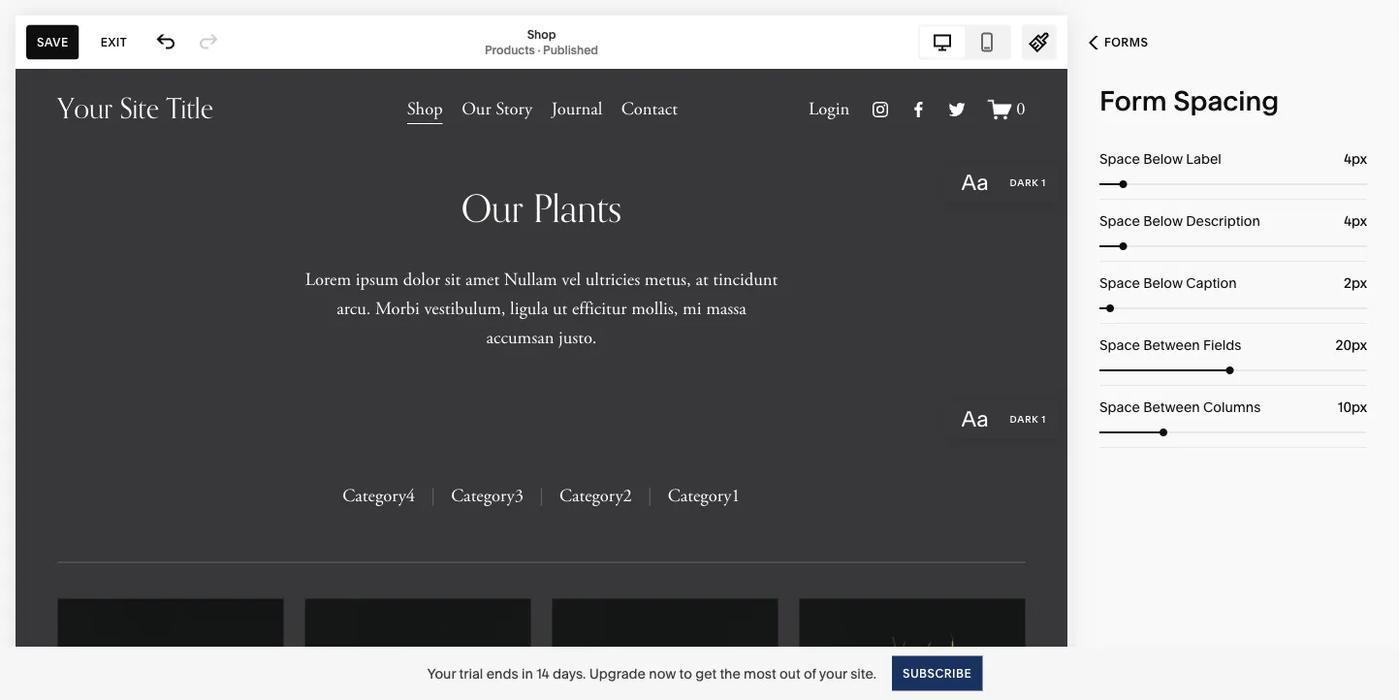 Task type: describe. For each thing, give the bounding box(es) containing it.
caption
[[1186, 275, 1237, 291]]

products
[[485, 43, 535, 57]]

between for columns
[[1144, 399, 1200, 416]]

most
[[744, 665, 776, 682]]

of
[[804, 665, 816, 682]]

description
[[1186, 213, 1261, 229]]

published
[[543, 43, 598, 57]]

subscribe button
[[892, 656, 983, 691]]

your trial ends in 14 days. upgrade now to get the most out of your site.
[[427, 665, 877, 682]]

form
[[1100, 84, 1167, 117]]

upgrade
[[589, 665, 646, 682]]

space below label
[[1100, 151, 1222, 167]]

days.
[[553, 665, 586, 682]]

·
[[538, 43, 540, 57]]

forms button
[[1068, 21, 1170, 64]]

below for caption
[[1144, 275, 1183, 291]]

now
[[649, 665, 676, 682]]

ends
[[487, 665, 518, 682]]

out
[[780, 665, 801, 682]]

below for description
[[1144, 213, 1183, 229]]

the
[[720, 665, 741, 682]]

space for space below description
[[1100, 213, 1140, 229]]

fields
[[1204, 337, 1242, 353]]

your
[[427, 665, 456, 682]]

save button
[[26, 25, 79, 60]]



Task type: locate. For each thing, give the bounding box(es) containing it.
None field
[[1303, 148, 1367, 170], [1303, 210, 1367, 232], [1303, 273, 1367, 294], [1303, 335, 1367, 356], [1303, 397, 1367, 418], [1303, 148, 1367, 170], [1303, 210, 1367, 232], [1303, 273, 1367, 294], [1303, 335, 1367, 356], [1303, 397, 1367, 418]]

5 space from the top
[[1100, 399, 1140, 416]]

below left "caption"
[[1144, 275, 1183, 291]]

between
[[1144, 337, 1200, 353], [1144, 399, 1200, 416]]

space down space between fields
[[1100, 399, 1140, 416]]

space down space below caption
[[1100, 337, 1140, 353]]

space down form
[[1100, 151, 1140, 167]]

space
[[1100, 151, 1140, 167], [1100, 213, 1140, 229], [1100, 275, 1140, 291], [1100, 337, 1140, 353], [1100, 399, 1140, 416]]

space up space between fields
[[1100, 275, 1140, 291]]

2 space from the top
[[1100, 213, 1140, 229]]

forms
[[1105, 35, 1149, 49]]

1 vertical spatial between
[[1144, 399, 1200, 416]]

below left description
[[1144, 213, 1183, 229]]

exit button
[[90, 25, 138, 60]]

shop
[[527, 27, 556, 41]]

None range field
[[1100, 180, 1367, 188], [1100, 242, 1367, 250], [1100, 305, 1367, 312], [1100, 367, 1367, 374], [1100, 429, 1367, 436], [1100, 180, 1367, 188], [1100, 242, 1367, 250], [1100, 305, 1367, 312], [1100, 367, 1367, 374], [1100, 429, 1367, 436]]

site.
[[851, 665, 877, 682]]

below
[[1144, 151, 1183, 167], [1144, 213, 1183, 229], [1144, 275, 1183, 291]]

subscribe
[[903, 666, 972, 680]]

between left "columns"
[[1144, 399, 1200, 416]]

space below caption
[[1100, 275, 1237, 291]]

between for fields
[[1144, 337, 1200, 353]]

below left label
[[1144, 151, 1183, 167]]

2 vertical spatial below
[[1144, 275, 1183, 291]]

2 below from the top
[[1144, 213, 1183, 229]]

space for space between fields
[[1100, 337, 1140, 353]]

tab list
[[920, 27, 1010, 58]]

your
[[819, 665, 847, 682]]

space for space between columns
[[1100, 399, 1140, 416]]

14
[[536, 665, 549, 682]]

label
[[1186, 151, 1222, 167]]

3 below from the top
[[1144, 275, 1183, 291]]

space between fields
[[1100, 337, 1242, 353]]

spacing
[[1174, 84, 1279, 117]]

space below description
[[1100, 213, 1261, 229]]

in
[[522, 665, 533, 682]]

form spacing
[[1100, 84, 1279, 117]]

space for space below caption
[[1100, 275, 1140, 291]]

space between columns
[[1100, 399, 1261, 416]]

columns
[[1204, 399, 1261, 416]]

trial
[[459, 665, 483, 682]]

shop products · published
[[485, 27, 598, 57]]

below for label
[[1144, 151, 1183, 167]]

1 space from the top
[[1100, 151, 1140, 167]]

get
[[695, 665, 717, 682]]

4 space from the top
[[1100, 337, 1140, 353]]

2 between from the top
[[1144, 399, 1200, 416]]

3 space from the top
[[1100, 275, 1140, 291]]

0 vertical spatial between
[[1144, 337, 1200, 353]]

between left fields
[[1144, 337, 1200, 353]]

0 vertical spatial below
[[1144, 151, 1183, 167]]

save
[[37, 35, 69, 49]]

to
[[679, 665, 692, 682]]

space for space below label
[[1100, 151, 1140, 167]]

1 between from the top
[[1144, 337, 1200, 353]]

1 vertical spatial below
[[1144, 213, 1183, 229]]

space down space below label
[[1100, 213, 1140, 229]]

1 below from the top
[[1144, 151, 1183, 167]]

exit
[[101, 35, 127, 49]]



Task type: vqa. For each thing, say whether or not it's contained in the screenshot.
THE SPACE associated with Space Between Columns
yes



